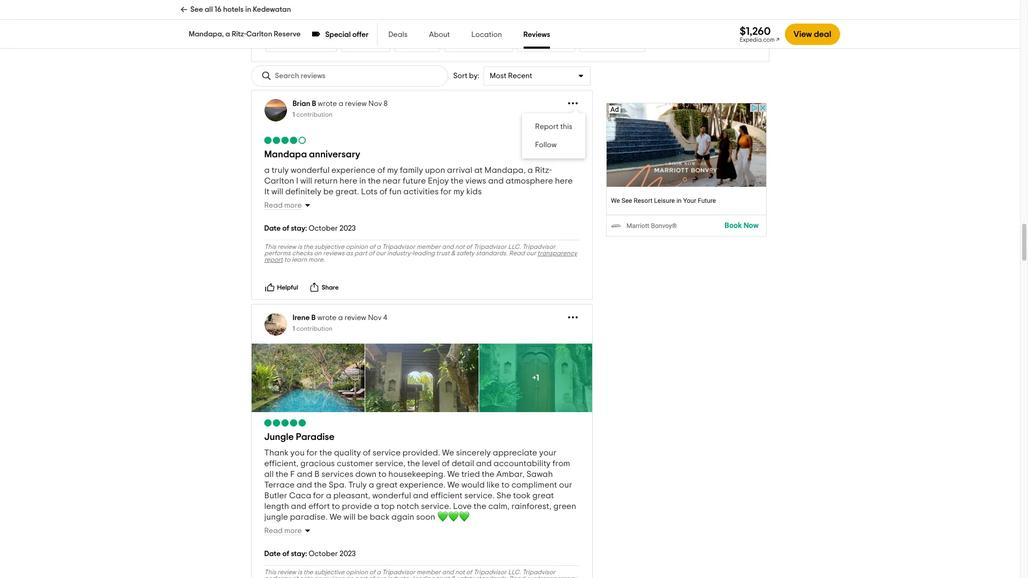 Task type: describe. For each thing, give the bounding box(es) containing it.
safety for anniversary
[[457, 250, 475, 257]]

part for jungle paradise
[[354, 576, 367, 578]]

checks for anniversary
[[292, 250, 313, 257]]

review inside irene b wrote a review nov 4 1 contribution
[[345, 314, 366, 322]]

1 here from the left
[[340, 177, 357, 185]]

wonderful inside thank you for the quality of service provided. we sincerely appreciate your efficient, gracious customer service, the level of detail and accountability from all the f and b services down to housekeeping. we tried the ambar, sawah terrace and the spa. truly a great experience. we would like to compliment our butler caca for a pleasant, wonderful and efficient service. she took great length and effort to provide a top notch service. love the calm, rainforest, green jungle paradise. we will be back again soon 💚💚💚
[[372, 492, 411, 500]]

level
[[422, 460, 440, 468]]

report
[[264, 257, 283, 263]]

checks for paradise
[[292, 576, 313, 578]]

like
[[487, 481, 500, 490]]

special
[[325, 31, 351, 39]]

nov for 4
[[368, 314, 382, 322]]

by:
[[469, 72, 480, 80]]

location
[[472, 31, 502, 39]]

lots
[[361, 187, 378, 196]]

member for mandapa anniversary
[[417, 244, 441, 250]]

personal butler
[[271, 20, 316, 27]]

leading for anniversary
[[413, 250, 435, 257]]

expedia.com
[[740, 37, 775, 43]]

october for paradise
[[309, 551, 338, 558]]

brian b link
[[293, 100, 316, 108]]

2 vertical spatial 1
[[536, 374, 539, 382]]

services
[[322, 470, 354, 479]]

housekeeping.
[[389, 470, 446, 479]]

is for mandapa
[[298, 244, 302, 250]]

personal
[[271, 20, 297, 27]]

a inside irene b wrote a review nov 4 1 contribution
[[338, 314, 343, 322]]

more for mandapa
[[284, 202, 302, 209]]

your
[[539, 449, 557, 457]]

4
[[383, 314, 387, 322]]

irene b wrote a review nov 4 1 contribution
[[293, 314, 387, 332]]

most
[[490, 72, 507, 80]]

one
[[347, 41, 358, 47]]

irene
[[293, 314, 310, 322]]

caca
[[289, 492, 311, 500]]

calm,
[[488, 502, 510, 511]]

sort by:
[[453, 72, 480, 80]]

pleasant,
[[333, 492, 370, 500]]

we down the detail
[[447, 470, 460, 479]]

0 vertical spatial my
[[387, 166, 398, 175]]

mandapa, inside "a truly wonderful experience of my family upon arrival at mandapa, a ritz- carlton i will return here in the near future enjoy the views and atmosphere here it will definitely be great. lots of fun activities for my kids"
[[485, 166, 526, 175]]

offer
[[352, 31, 369, 39]]

experience inside button
[[298, 41, 331, 47]]

great.
[[336, 187, 359, 196]]

mandapa, a ritz-carlton reserve
[[189, 31, 301, 38]]

+
[[533, 374, 536, 382]]

rainforest,
[[512, 502, 552, 511]]

trust for jungle paradise
[[436, 576, 450, 578]]

view deal button
[[785, 24, 840, 45]]

0 vertical spatial will
[[300, 177, 312, 185]]

service,
[[375, 460, 406, 468]]

report
[[535, 123, 559, 131]]

our inside thank you for the quality of service provided. we sincerely appreciate your efficient, gracious customer service, the level of detail and accountability from all the f and b services down to housekeeping. we tried the ambar, sawah terrace and the spa. truly a great experience. we would like to compliment our butler caca for a pleasant, wonderful and efficient service. she took great length and effort to provide a top notch service. love the calm, rainforest, green jungle paradise. we will be back again soon 💚💚💚
[[559, 481, 572, 490]]

learn
[[292, 257, 307, 263]]

1 vertical spatial will
[[271, 187, 283, 196]]

compliment
[[512, 481, 557, 490]]

performs for mandapa anniversary
[[264, 250, 291, 257]]

down
[[355, 470, 377, 479]]

october for anniversary
[[309, 225, 338, 232]]

one of a kind
[[347, 41, 385, 47]]

reviews
[[524, 31, 550, 39]]

in inside 'link'
[[245, 6, 251, 13]]

1 horizontal spatial service.
[[465, 492, 495, 500]]

we up 'efficient'
[[448, 481, 460, 490]]

industry- for anniversary
[[387, 250, 413, 257]]

you
[[290, 449, 305, 457]]

we up the detail
[[442, 449, 454, 457]]

8
[[384, 100, 388, 108]]

activities
[[404, 187, 439, 196]]

this review is the subjective opinion of a tripadvisor member and not of tripadvisor llc. tripadvisor performs checks on reviews as part of our industry-leading trust & safety standards. read our for jungle paradise
[[264, 569, 556, 578]]

kids
[[466, 187, 482, 196]]

0 vertical spatial ritz-
[[232, 31, 246, 38]]

standards. for mandapa anniversary
[[476, 250, 508, 257]]

to down service, on the bottom left of the page
[[379, 470, 387, 479]]

service
[[373, 449, 401, 457]]

enjoy
[[428, 177, 449, 185]]

accountability
[[494, 460, 551, 468]]

mandapa
[[264, 150, 307, 160]]

family
[[400, 166, 423, 175]]

at
[[474, 166, 483, 175]]

efficient
[[431, 492, 463, 500]]

to up "she"
[[502, 481, 510, 490]]

see all 16 hotels in kedewatan link
[[180, 0, 291, 19]]

date of stay: october 2023 for paradise
[[264, 551, 356, 558]]

soon
[[416, 513, 435, 522]]

the resort manager
[[451, 41, 507, 47]]

for inside "a truly wonderful experience of my family upon arrival at mandapa, a ritz- carlton i will return here in the near future enjoy the views and atmosphere here it will definitely be great. lots of fun activities for my kids"
[[441, 187, 452, 196]]

experience inside "a truly wonderful experience of my family upon arrival at mandapa, a ritz- carlton i will return here in the near future enjoy the views and atmosphere here it will definitely be great. lots of fun activities for my kids"
[[332, 166, 376, 175]]

part for mandapa anniversary
[[354, 250, 367, 257]]

subjective for anniversary
[[315, 244, 345, 250]]

all reviews
[[271, 0, 302, 6]]

as for mandapa anniversary
[[346, 250, 353, 257]]

share
[[322, 284, 339, 291]]

this review is the subjective opinion of a tripadvisor member and not of tripadvisor llc. tripadvisor performs checks on reviews as part of our industry-leading trust & safety standards. read our for mandapa anniversary
[[264, 244, 556, 257]]

advertisement region
[[606, 103, 767, 237]]

the resort manager button
[[445, 36, 513, 52]]

industry- for paradise
[[387, 576, 413, 578]]

more.
[[309, 257, 325, 263]]

out
[[523, 41, 533, 47]]

performs for jungle paradise
[[264, 576, 291, 578]]

this for jungle paradise
[[264, 569, 276, 576]]

the inside button
[[451, 41, 460, 47]]

irene b link
[[293, 314, 316, 322]]

helpful
[[277, 284, 298, 291]]

read more for mandapa
[[264, 202, 302, 209]]

detail
[[452, 460, 474, 468]]

member for jungle paradise
[[417, 569, 441, 576]]

1 for irene b
[[293, 326, 295, 332]]

views
[[466, 177, 486, 185]]

amazing
[[271, 41, 297, 47]]

all reviews button
[[265, 0, 307, 11]]

1 horizontal spatial great
[[533, 492, 554, 500]]

0 vertical spatial great
[[376, 481, 398, 490]]

out of this world button
[[518, 36, 576, 52]]

amazing experience button
[[265, 36, 337, 52]]

definitely
[[285, 187, 321, 196]]

love
[[453, 502, 472, 511]]

1 vertical spatial this
[[560, 123, 572, 131]]

provide
[[342, 502, 372, 511]]

2 here from the left
[[555, 177, 573, 185]]

thank you for the quality of service provided. we sincerely appreciate your efficient, gracious customer service, the level of detail and accountability from all the f and b services down to housekeeping. we tried the ambar, sawah terrace and the spa. truly a great experience. we would like to compliment our butler caca for a pleasant, wonderful and efficient service. she took great length and effort to provide a top notch service. love the calm, rainforest, green jungle paradise. we will be back again soon 💚💚💚
[[264, 449, 576, 522]]

1 vertical spatial for
[[307, 449, 318, 457]]

of inside button
[[534, 41, 540, 47]]

the inside button
[[332, 20, 342, 27]]

experience.
[[400, 481, 446, 490]]

be inside "a truly wonderful experience of my family upon arrival at mandapa, a ritz- carlton i will return here in the near future enjoy the views and atmosphere here it will definitely be great. lots of fun activities for my kids"
[[323, 187, 334, 196]]

standards. for jungle paradise
[[476, 576, 508, 578]]

of inside "button"
[[360, 41, 366, 47]]

back
[[370, 513, 390, 522]]

manager for the general manager
[[368, 20, 394, 27]]

transparency report
[[264, 250, 577, 263]]

0 horizontal spatial service.
[[421, 502, 451, 511]]

read more for jungle
[[264, 528, 302, 535]]

search image
[[261, 71, 272, 81]]

subjective for paradise
[[315, 569, 345, 576]]

a inside brian b wrote a review nov 8 1 contribution
[[339, 100, 343, 108]]



Task type: vqa. For each thing, say whether or not it's contained in the screenshot.
1st Show more from the bottom
no



Task type: locate. For each thing, give the bounding box(es) containing it.
1 opinion from the top
[[346, 244, 368, 250]]

here right atmosphere
[[555, 177, 573, 185]]

deal
[[814, 30, 832, 39]]

not for anniversary
[[455, 244, 465, 250]]

notch
[[397, 502, 419, 511]]

2 industry- from the top
[[387, 576, 413, 578]]

date up report
[[264, 225, 281, 232]]

wrote for wrote a review nov 4
[[317, 314, 337, 322]]

2 safety from the top
[[457, 576, 475, 578]]

0 vertical spatial safety
[[457, 250, 475, 257]]

2 this from the top
[[264, 569, 276, 576]]

b inside irene b wrote a review nov 4 1 contribution
[[311, 314, 316, 322]]

october down paradise.
[[309, 551, 338, 558]]

0 vertical spatial reviews
[[280, 0, 302, 6]]

2 part from the top
[[354, 576, 367, 578]]

f
[[290, 470, 295, 479]]

the general manager button
[[327, 16, 400, 32]]

2023 for jungle paradise
[[340, 551, 356, 558]]

paradise
[[296, 433, 335, 442]]

wonderful
[[291, 166, 330, 175], [372, 492, 411, 500]]

1 performs from the top
[[264, 250, 291, 257]]

2 vertical spatial for
[[313, 492, 324, 500]]

upon
[[425, 166, 445, 175]]

1 & from the top
[[451, 250, 455, 257]]

0 vertical spatial subjective
[[315, 244, 345, 250]]

16
[[215, 6, 222, 13]]

0 vertical spatial wrote
[[318, 100, 337, 108]]

1 vertical spatial nov
[[368, 314, 382, 322]]

spa.
[[329, 481, 347, 490]]

to left "learn"
[[284, 257, 290, 263]]

wonderful up top
[[372, 492, 411, 500]]

jungle paradise
[[264, 433, 335, 442]]

0 vertical spatial in
[[245, 6, 251, 13]]

all left 16 at top left
[[205, 6, 213, 13]]

1 vertical spatial performs
[[264, 576, 291, 578]]

of
[[360, 41, 366, 47], [534, 41, 540, 47], [377, 166, 385, 175], [380, 187, 387, 196], [282, 225, 289, 232], [369, 244, 375, 250], [466, 244, 472, 250], [369, 250, 375, 257], [363, 449, 371, 457], [442, 460, 450, 468], [282, 551, 289, 558], [369, 569, 375, 576], [466, 569, 472, 576], [369, 576, 375, 578]]

2 october from the top
[[309, 551, 338, 558]]

here
[[340, 177, 357, 185], [555, 177, 573, 185]]

stay: for mandapa
[[291, 225, 307, 232]]

0 vertical spatial not
[[455, 244, 465, 250]]

will inside thank you for the quality of service provided. we sincerely appreciate your efficient, gracious customer service, the level of detail and accountability from all the f and b services down to housekeeping. we tried the ambar, sawah terrace and the spa. truly a great experience. we would like to compliment our butler caca for a pleasant, wonderful and efficient service. she took great length and effort to provide a top notch service. love the calm, rainforest, green jungle paradise. we will be back again soon 💚💚💚
[[344, 513, 356, 522]]

to
[[284, 257, 290, 263], [379, 470, 387, 479], [502, 481, 510, 490], [332, 502, 340, 511]]

2 on from the top
[[314, 576, 322, 578]]

date
[[264, 225, 281, 232], [264, 551, 281, 558]]

2 checks from the top
[[292, 576, 313, 578]]

customer
[[337, 460, 373, 468]]

0 vertical spatial service.
[[465, 492, 495, 500]]

deals
[[388, 31, 408, 39]]

gracious
[[300, 460, 335, 468]]

wrote
[[318, 100, 337, 108], [317, 314, 337, 322]]

0 horizontal spatial here
[[340, 177, 357, 185]]

0 horizontal spatial mandapa,
[[189, 31, 224, 38]]

0 vertical spatial more
[[284, 202, 302, 209]]

it
[[264, 187, 270, 196]]

for up gracious at the bottom
[[307, 449, 318, 457]]

carlton up amazing
[[246, 31, 272, 38]]

1 horizontal spatial my
[[454, 187, 465, 196]]

1 for brian b
[[293, 111, 295, 118]]

manager up deals
[[368, 20, 394, 27]]

service. down would
[[465, 492, 495, 500]]

part
[[354, 250, 367, 257], [354, 576, 367, 578]]

date for jungle paradise
[[264, 551, 281, 558]]

all inside see all 16 hotels in kedewatan 'link'
[[205, 6, 213, 13]]

1 llc. from the top
[[508, 244, 521, 250]]

2 2023 from the top
[[340, 551, 356, 558]]

2023 for mandapa anniversary
[[340, 225, 356, 232]]

0 vertical spatial date
[[264, 225, 281, 232]]

llc.
[[508, 244, 521, 250], [508, 569, 521, 576]]

appreciate
[[493, 449, 537, 457]]

+ 1
[[533, 374, 539, 382]]

1 vertical spatial service.
[[421, 502, 451, 511]]

b
[[312, 100, 316, 108], [311, 314, 316, 322], [314, 470, 320, 479]]

1 contribution from the top
[[296, 111, 333, 118]]

1 date from the top
[[264, 225, 281, 232]]

0 vertical spatial opinion
[[346, 244, 368, 250]]

for up effort
[[313, 492, 324, 500]]

special offer
[[325, 31, 369, 39]]

b for wrote a review nov 4
[[311, 314, 316, 322]]

1 vertical spatial be
[[358, 513, 368, 522]]

2 standards. from the top
[[476, 576, 508, 578]]

1 horizontal spatial manager
[[480, 41, 507, 47]]

1 horizontal spatial all
[[264, 470, 274, 479]]

carlton down truly at the left top
[[264, 177, 294, 185]]

2023 down provide
[[340, 551, 356, 558]]

b down gracious at the bottom
[[314, 470, 320, 479]]

0 vertical spatial 2023
[[340, 225, 356, 232]]

nov left the 4
[[368, 314, 382, 322]]

anniversary
[[309, 150, 360, 160]]

nov inside irene b wrote a review nov 4 1 contribution
[[368, 314, 382, 322]]

service.
[[465, 492, 495, 500], [421, 502, 451, 511]]

more down paradise.
[[284, 528, 302, 535]]

i
[[296, 177, 298, 185]]

2 vertical spatial will
[[344, 513, 356, 522]]

carlton
[[246, 31, 272, 38], [264, 177, 294, 185]]

is for jungle
[[298, 569, 302, 576]]

in up lots
[[359, 177, 366, 185]]

carlton inside "a truly wonderful experience of my family upon arrival at mandapa, a ritz- carlton i will return here in the near future enjoy the views and atmosphere here it will definitely be great. lots of fun activities for my kids"
[[264, 177, 294, 185]]

2 member from the top
[[417, 569, 441, 576]]

leading for paradise
[[413, 576, 435, 578]]

wrote right irene b link
[[317, 314, 337, 322]]

date of stay: october 2023 up to learn more.
[[264, 225, 356, 232]]

read more down jungle
[[264, 528, 302, 535]]

1 vertical spatial 1
[[293, 326, 295, 332]]

1 vertical spatial experience
[[332, 166, 376, 175]]

0 vertical spatial industry-
[[387, 250, 413, 257]]

terrace
[[264, 481, 295, 490]]

Search search field
[[275, 72, 353, 81]]

1 checks from the top
[[292, 250, 313, 257]]

1 inside irene b wrote a review nov 4 1 contribution
[[293, 326, 295, 332]]

we
[[442, 449, 454, 457], [447, 470, 460, 479], [448, 481, 460, 490], [330, 513, 342, 522]]

1 vertical spatial trust
[[436, 576, 450, 578]]

experience up great.
[[332, 166, 376, 175]]

1 vertical spatial more
[[284, 528, 302, 535]]

about
[[429, 31, 450, 39]]

llc. for jungle paradise
[[508, 569, 521, 576]]

0 vertical spatial this
[[542, 41, 552, 47]]

date down jungle
[[264, 551, 281, 558]]

read more
[[264, 202, 302, 209], [264, 528, 302, 535]]

experience down the butler
[[298, 41, 331, 47]]

one of a kind button
[[341, 36, 391, 52]]

be inside thank you for the quality of service provided. we sincerely appreciate your efficient, gracious customer service, the level of detail and accountability from all the f and b services down to housekeeping. we tried the ambar, sawah terrace and the spa. truly a great experience. we would like to compliment our butler caca for a pleasant, wonderful and efficient service. she took great length and effort to provide a top notch service. love the calm, rainforest, green jungle paradise. we will be back again soon 💚💚💚
[[358, 513, 368, 522]]

will down provide
[[344, 513, 356, 522]]

nov
[[369, 100, 382, 108], [368, 314, 382, 322]]

1 part from the top
[[354, 250, 367, 257]]

1 on from the top
[[314, 250, 322, 257]]

2 not from the top
[[455, 569, 465, 576]]

1 vertical spatial great
[[533, 492, 554, 500]]

0 vertical spatial as
[[346, 250, 353, 257]]

thank
[[264, 449, 289, 457]]

2 contribution from the top
[[296, 326, 333, 332]]

0 vertical spatial 1
[[293, 111, 295, 118]]

wrote inside irene b wrote a review nov 4 1 contribution
[[317, 314, 337, 322]]

1 horizontal spatial will
[[300, 177, 312, 185]]

0 vertical spatial all
[[205, 6, 213, 13]]

0 vertical spatial october
[[309, 225, 338, 232]]

1 as from the top
[[346, 250, 353, 257]]

be down return
[[323, 187, 334, 196]]

quality
[[334, 449, 361, 457]]

date for mandapa anniversary
[[264, 225, 281, 232]]

kind
[[373, 41, 385, 47]]

wrote for wrote a review nov 8
[[318, 100, 337, 108]]

all
[[271, 0, 279, 6]]

in right hotels
[[245, 6, 251, 13]]

future
[[403, 177, 426, 185]]

read
[[264, 202, 283, 209], [509, 250, 525, 257], [264, 528, 283, 535], [509, 576, 525, 578]]

2 & from the top
[[451, 576, 455, 578]]

again
[[392, 513, 414, 522]]

1 vertical spatial &
[[451, 576, 455, 578]]

tried
[[462, 470, 480, 479]]

ambar,
[[497, 470, 525, 479]]

1 horizontal spatial be
[[358, 513, 368, 522]]

1 trust from the top
[[436, 250, 450, 257]]

ritz- down see all 16 hotels in kedewatan
[[232, 31, 246, 38]]

0 vertical spatial mandapa,
[[189, 31, 224, 38]]

0 vertical spatial date of stay: october 2023
[[264, 225, 356, 232]]

read more down it
[[264, 202, 302, 209]]

2023 down great.
[[340, 225, 356, 232]]

mandapa anniversary link
[[264, 150, 360, 160]]

contribution down irene b link
[[296, 326, 333, 332]]

opinion for jungle paradise
[[346, 569, 368, 576]]

1 vertical spatial on
[[314, 576, 322, 578]]

$1,260
[[740, 26, 771, 37]]

contribution for irene b
[[296, 326, 333, 332]]

1 vertical spatial date
[[264, 551, 281, 558]]

0 vertical spatial wonderful
[[291, 166, 330, 175]]

1 not from the top
[[455, 244, 465, 250]]

1 horizontal spatial here
[[555, 177, 573, 185]]

manager down location
[[480, 41, 507, 47]]

1 stay: from the top
[[291, 225, 307, 232]]

1 vertical spatial my
[[454, 187, 465, 196]]

and
[[488, 177, 504, 185], [442, 244, 454, 250], [476, 460, 492, 468], [297, 470, 313, 479], [297, 481, 312, 490], [413, 492, 429, 500], [291, 502, 307, 511], [442, 569, 454, 576]]

2 llc. from the top
[[508, 569, 521, 576]]

2 as from the top
[[346, 576, 353, 578]]

1 horizontal spatial ritz-
[[535, 166, 552, 175]]

1 october from the top
[[309, 225, 338, 232]]

great up top
[[376, 481, 398, 490]]

for down enjoy
[[441, 187, 452, 196]]

mandapa, up atmosphere
[[485, 166, 526, 175]]

on for anniversary
[[314, 250, 322, 257]]

1 more from the top
[[284, 202, 302, 209]]

wonderful down mandapa anniversary
[[291, 166, 330, 175]]

stay: for jungle
[[291, 551, 307, 558]]

all
[[205, 6, 213, 13], [264, 470, 274, 479]]

2 date from the top
[[264, 551, 281, 558]]

2 performs from the top
[[264, 576, 291, 578]]

1 vertical spatial carlton
[[264, 177, 294, 185]]

0 vertical spatial &
[[451, 250, 455, 257]]

1 vertical spatial date of stay: october 2023
[[264, 551, 356, 558]]

review
[[345, 100, 367, 108], [278, 244, 296, 250], [345, 314, 366, 322], [278, 569, 296, 576]]

reviews for paradise
[[323, 576, 345, 578]]

1 vertical spatial part
[[354, 576, 367, 578]]

trust for mandapa anniversary
[[436, 250, 450, 257]]

see
[[190, 6, 203, 13]]

reviews for anniversary
[[323, 250, 345, 257]]

1 vertical spatial stay:
[[291, 551, 307, 558]]

nov left 8
[[369, 100, 382, 108]]

0 vertical spatial read more
[[264, 202, 302, 209]]

0 horizontal spatial manager
[[368, 20, 394, 27]]

a inside "button"
[[367, 41, 371, 47]]

reviews
[[280, 0, 302, 6], [323, 250, 345, 257], [323, 576, 345, 578]]

personal butler button
[[265, 16, 322, 32]]

1 vertical spatial all
[[264, 470, 274, 479]]

1 vertical spatial leading
[[413, 576, 435, 578]]

1 vertical spatial standards.
[[476, 576, 508, 578]]

all inside thank you for the quality of service provided. we sincerely appreciate your efficient, gracious customer service, the level of detail and accountability from all the f and b services down to housekeeping. we tried the ambar, sawah terrace and the spa. truly a great experience. we would like to compliment our butler caca for a pleasant, wonderful and efficient service. she took great length and effort to provide a top notch service. love the calm, rainforest, green jungle paradise. we will be back again soon 💚💚💚
[[264, 470, 274, 479]]

1 safety from the top
[[457, 250, 475, 257]]

1 date of stay: october 2023 from the top
[[264, 225, 356, 232]]

kedewatan
[[253, 6, 291, 13]]

1 vertical spatial wonderful
[[372, 492, 411, 500]]

wrote inside brian b wrote a review nov 8 1 contribution
[[318, 100, 337, 108]]

2 stay: from the top
[[291, 551, 307, 558]]

contribution down brian b link
[[296, 111, 333, 118]]

not for paradise
[[455, 569, 465, 576]]

all up terrace
[[264, 470, 274, 479]]

1 member from the top
[[417, 244, 441, 250]]

review inside brian b wrote a review nov 8 1 contribution
[[345, 100, 367, 108]]

1 is from the top
[[298, 244, 302, 250]]

0 horizontal spatial all
[[205, 6, 213, 13]]

b inside thank you for the quality of service provided. we sincerely appreciate your efficient, gracious customer service, the level of detail and accountability from all the f and b services down to housekeeping. we tried the ambar, sawah terrace and the spa. truly a great experience. we would like to compliment our butler caca for a pleasant, wonderful and efficient service. she took great length and effort to provide a top notch service. love the calm, rainforest, green jungle paradise. we will be back again soon 💚💚💚
[[314, 470, 320, 479]]

leading
[[413, 250, 435, 257], [413, 576, 435, 578]]

nov for 8
[[369, 100, 382, 108]]

& for mandapa anniversary
[[451, 250, 455, 257]]

1 inside brian b wrote a review nov 8 1 contribution
[[293, 111, 295, 118]]

view
[[794, 30, 812, 39]]

b right irene
[[311, 314, 316, 322]]

1 vertical spatial manager
[[480, 41, 507, 47]]

safety
[[457, 250, 475, 257], [457, 576, 475, 578]]

2 opinion from the top
[[346, 569, 368, 576]]

manager for the resort manager
[[480, 41, 507, 47]]

great down compliment
[[533, 492, 554, 500]]

0 vertical spatial nov
[[369, 100, 382, 108]]

from
[[553, 460, 570, 468]]

date of stay: october 2023 down paradise.
[[264, 551, 356, 558]]

this review is the subjective opinion of a tripadvisor member and not of tripadvisor llc. tripadvisor performs checks on reviews as part of our industry-leading trust & safety standards. read our
[[264, 244, 556, 257], [264, 569, 556, 578]]

service. up the soon
[[421, 502, 451, 511]]

2 vertical spatial reviews
[[323, 576, 345, 578]]

atmosphere
[[506, 177, 553, 185]]

safety for paradise
[[457, 576, 475, 578]]

nov inside brian b wrote a review nov 8 1 contribution
[[369, 100, 382, 108]]

manager inside button
[[368, 20, 394, 27]]

butler
[[264, 492, 287, 500]]

transparency
[[538, 250, 577, 257]]

here up great.
[[340, 177, 357, 185]]

on
[[314, 250, 322, 257], [314, 576, 322, 578]]

to right effort
[[332, 502, 340, 511]]

our
[[376, 250, 386, 257], [526, 250, 536, 257], [559, 481, 572, 490], [376, 576, 386, 578], [526, 576, 536, 578]]

0 vertical spatial be
[[323, 187, 334, 196]]

and inside "a truly wonderful experience of my family upon arrival at mandapa, a ritz- carlton i will return here in the near future enjoy the views and atmosphere here it will definitely be great. lots of fun activities for my kids"
[[488, 177, 504, 185]]

2 more from the top
[[284, 528, 302, 535]]

mandapa,
[[189, 31, 224, 38], [485, 166, 526, 175]]

2 trust from the top
[[436, 576, 450, 578]]

1 2023 from the top
[[340, 225, 356, 232]]

wrote right brian b link
[[318, 100, 337, 108]]

2 vertical spatial b
[[314, 470, 320, 479]]

1
[[293, 111, 295, 118], [293, 326, 295, 332], [536, 374, 539, 382]]

opinion for mandapa anniversary
[[346, 244, 368, 250]]

0 vertical spatial experience
[[298, 41, 331, 47]]

& for jungle paradise
[[451, 576, 455, 578]]

stay: down paradise.
[[291, 551, 307, 558]]

0 vertical spatial is
[[298, 244, 302, 250]]

2 this review is the subjective opinion of a tripadvisor member and not of tripadvisor llc. tripadvisor performs checks on reviews as part of our industry-leading trust & safety standards. read our from the top
[[264, 569, 556, 578]]

we down effort
[[330, 513, 342, 522]]

will right it
[[271, 187, 283, 196]]

0 vertical spatial for
[[441, 187, 452, 196]]

2 leading from the top
[[413, 576, 435, 578]]

will right i
[[300, 177, 312, 185]]

2 date of stay: october 2023 from the top
[[264, 551, 356, 558]]

0 horizontal spatial experience
[[298, 41, 331, 47]]

butler
[[299, 20, 316, 27]]

1 vertical spatial is
[[298, 569, 302, 576]]

0 horizontal spatial this
[[542, 41, 552, 47]]

this down reviews
[[542, 41, 552, 47]]

0 horizontal spatial will
[[271, 187, 283, 196]]

stay: up "learn"
[[291, 225, 307, 232]]

1 horizontal spatial experience
[[332, 166, 376, 175]]

1 vertical spatial wrote
[[317, 314, 337, 322]]

this inside button
[[542, 41, 552, 47]]

return
[[314, 177, 338, 185]]

1 standards. from the top
[[476, 250, 508, 257]]

1 this from the top
[[264, 244, 276, 250]]

this right report
[[560, 123, 572, 131]]

trust
[[436, 250, 450, 257], [436, 576, 450, 578]]

0 vertical spatial part
[[354, 250, 367, 257]]

2 read more from the top
[[264, 528, 302, 535]]

1 this review is the subjective opinion of a tripadvisor member and not of tripadvisor llc. tripadvisor performs checks on reviews as part of our industry-leading trust & safety standards. read our from the top
[[264, 244, 556, 257]]

2 subjective from the top
[[315, 569, 345, 576]]

ritz- inside "a truly wonderful experience of my family upon arrival at mandapa, a ritz- carlton i will return here in the near future enjoy the views and atmosphere here it will definitely be great. lots of fun activities for my kids"
[[535, 166, 552, 175]]

reviews inside button
[[280, 0, 302, 6]]

manager inside button
[[480, 41, 507, 47]]

top
[[381, 502, 395, 511]]

0 horizontal spatial wonderful
[[291, 166, 330, 175]]

0 vertical spatial manager
[[368, 20, 394, 27]]

arrival
[[447, 166, 473, 175]]

1 horizontal spatial in
[[359, 177, 366, 185]]

1 vertical spatial subjective
[[315, 569, 345, 576]]

0 vertical spatial this
[[264, 244, 276, 250]]

be down provide
[[358, 513, 368, 522]]

b right brian
[[312, 100, 316, 108]]

b for wrote a review nov 8
[[312, 100, 316, 108]]

this for mandapa anniversary
[[264, 244, 276, 250]]

mandapa, down see
[[189, 31, 224, 38]]

1 read more from the top
[[264, 202, 302, 209]]

view deal
[[794, 30, 832, 39]]

standards.
[[476, 250, 508, 257], [476, 576, 508, 578]]

ritz- up atmosphere
[[535, 166, 552, 175]]

be
[[323, 187, 334, 196], [358, 513, 368, 522]]

date of stay: october 2023 for anniversary
[[264, 225, 356, 232]]

recent
[[508, 72, 532, 80]]

would
[[462, 481, 485, 490]]

1 subjective from the top
[[315, 244, 345, 250]]

1 vertical spatial in
[[359, 177, 366, 185]]

0 vertical spatial on
[[314, 250, 322, 257]]

1 industry- from the top
[[387, 250, 413, 257]]

0 vertical spatial stay:
[[291, 225, 307, 232]]

my up near
[[387, 166, 398, 175]]

1 vertical spatial this
[[264, 569, 276, 576]]

0 vertical spatial b
[[312, 100, 316, 108]]

0 vertical spatial checks
[[292, 250, 313, 257]]

1 horizontal spatial this
[[560, 123, 572, 131]]

0 vertical spatial trust
[[436, 250, 450, 257]]

transparency report link
[[264, 250, 577, 263]]

1 vertical spatial safety
[[457, 576, 475, 578]]

1 leading from the top
[[413, 250, 435, 257]]

1 vertical spatial industry-
[[387, 576, 413, 578]]

wonderful inside "a truly wonderful experience of my family upon arrival at mandapa, a ritz- carlton i will return here in the near future enjoy the views and atmosphere here it will definitely be great. lots of fun activities for my kids"
[[291, 166, 330, 175]]

manager
[[368, 20, 394, 27], [480, 41, 507, 47]]

length
[[264, 502, 289, 511]]

date of stay: october 2023
[[264, 225, 356, 232], [264, 551, 356, 558]]

in inside "a truly wonderful experience of my family upon arrival at mandapa, a ritz- carlton i will return here in the near future enjoy the views and atmosphere here it will definitely be great. lots of fun activities for my kids"
[[359, 177, 366, 185]]

llc. for mandapa anniversary
[[508, 244, 521, 250]]

my left kids
[[454, 187, 465, 196]]

on for paradise
[[314, 576, 322, 578]]

october up more. at top
[[309, 225, 338, 232]]

contribution inside brian b wrote a review nov 8 1 contribution
[[296, 111, 333, 118]]

1 vertical spatial opinion
[[346, 569, 368, 576]]

1 vertical spatial 2023
[[340, 551, 356, 558]]

see all 16 hotels in kedewatan
[[190, 6, 291, 13]]

contribution inside irene b wrote a review nov 4 1 contribution
[[296, 326, 333, 332]]

more down definitely
[[284, 202, 302, 209]]

green
[[554, 502, 576, 511]]

jungle paradise link
[[264, 433, 335, 442]]

as for jungle paradise
[[346, 576, 353, 578]]

0 vertical spatial carlton
[[246, 31, 272, 38]]

b inside brian b wrote a review nov 8 1 contribution
[[312, 100, 316, 108]]

0 vertical spatial this review is the subjective opinion of a tripadvisor member and not of tripadvisor llc. tripadvisor performs checks on reviews as part of our industry-leading trust & safety standards. read our
[[264, 244, 556, 257]]

truly
[[348, 481, 367, 490]]

a
[[226, 31, 230, 38], [367, 41, 371, 47], [339, 100, 343, 108], [264, 166, 270, 175], [528, 166, 533, 175], [377, 244, 381, 250], [338, 314, 343, 322], [369, 481, 374, 490], [326, 492, 332, 500], [374, 502, 379, 511], [377, 569, 381, 576]]

contribution for brian b
[[296, 111, 333, 118]]

more for jungle
[[284, 528, 302, 535]]

2 is from the top
[[298, 569, 302, 576]]

1 vertical spatial this review is the subjective opinion of a tripadvisor member and not of tripadvisor llc. tripadvisor performs checks on reviews as part of our industry-leading trust & safety standards. read our
[[264, 569, 556, 578]]



